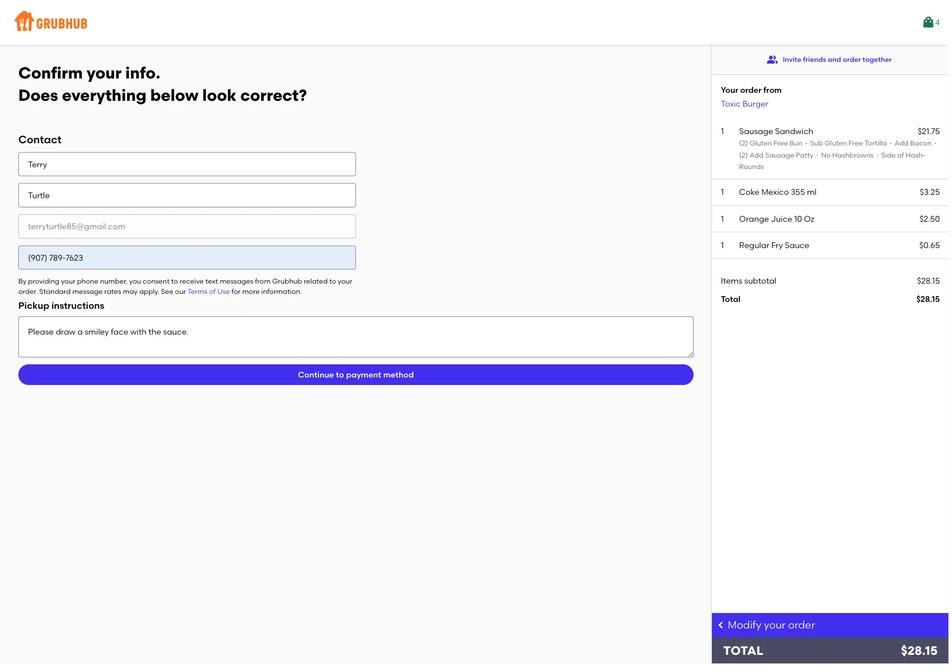 Task type: locate. For each thing, give the bounding box(es) containing it.
1 2 from the top
[[742, 139, 746, 147]]

pickup
[[18, 300, 49, 311]]

1
[[722, 126, 725, 136], [722, 187, 725, 197], [722, 214, 725, 224], [722, 240, 725, 250]]

0 horizontal spatial from
[[255, 277, 271, 286]]

$3.25
[[921, 187, 941, 197]]

free
[[774, 139, 789, 147], [849, 139, 864, 147]]

fry
[[772, 240, 784, 250]]

1 left orange
[[722, 214, 725, 224]]

1 vertical spatial sausage
[[766, 151, 795, 159]]

to inside button
[[336, 370, 344, 380]]

0 vertical spatial $28.15
[[918, 276, 941, 286]]

sausage
[[740, 126, 774, 136], [766, 151, 795, 159]]

Last name text field
[[18, 183, 356, 208]]

3 1 from the top
[[722, 214, 725, 224]]

message
[[72, 287, 103, 296]]

order up burger
[[741, 85, 762, 95]]

your up "everything"
[[87, 63, 122, 83]]

sausage down burger
[[740, 126, 774, 136]]

1 ) from the top
[[746, 139, 749, 147]]

from
[[764, 85, 783, 95], [255, 277, 271, 286]]

2 free from the left
[[849, 139, 864, 147]]

1 down the toxic
[[722, 126, 725, 136]]

from up more
[[255, 277, 271, 286]]

total down modify
[[724, 644, 764, 658]]

to
[[171, 277, 178, 286], [330, 277, 337, 286], [336, 370, 344, 380]]

items subtotal
[[722, 276, 777, 286]]

1 vertical spatial )
[[746, 151, 749, 159]]

free down sausage sandwich
[[774, 139, 789, 147]]

∙ right bun
[[805, 139, 809, 147]]

to left payment
[[336, 370, 344, 380]]

patty
[[797, 151, 814, 159]]

your right modify
[[765, 619, 786, 631]]

4 1 from the top
[[722, 240, 725, 250]]

consent
[[143, 277, 170, 286]]

side of hash- rounds
[[740, 151, 927, 171]]

1 for sausage sandwich
[[722, 126, 725, 136]]

your inside the confirm your info. does everything below look correct?
[[87, 63, 122, 83]]

may
[[123, 287, 138, 296]]

0 horizontal spatial free
[[774, 139, 789, 147]]

providing
[[28, 277, 59, 286]]

order.
[[18, 287, 38, 296]]

invite
[[784, 55, 802, 64]]

sausage inside ( 2 ) gluten free bun ∙ sub gluten free tortilla ∙ add bacon ∙ ( 2 ) add sausage patty ∙ no hashbrowns
[[766, 151, 795, 159]]

svg image
[[717, 621, 726, 630]]

messages
[[220, 277, 254, 286]]

0 vertical spatial (
[[740, 139, 742, 147]]

people icon image
[[768, 54, 779, 65]]

free up hashbrowns in the top of the page
[[849, 139, 864, 147]]

1 for coke mexico 355 ml
[[722, 187, 725, 197]]

terms of use for more information.
[[188, 287, 302, 296]]

order right modify
[[789, 619, 816, 631]]

1 1 from the top
[[722, 126, 725, 136]]

$28.15 for $28.15
[[917, 294, 941, 304]]

burger
[[743, 99, 769, 108]]

0 vertical spatial order
[[844, 55, 862, 64]]

of right side
[[898, 151, 905, 159]]

apply.
[[139, 287, 160, 296]]

∙
[[805, 139, 809, 147], [889, 139, 894, 147], [934, 139, 939, 147], [816, 151, 820, 159], [875, 151, 882, 159]]

terms
[[188, 287, 208, 296]]

sausage sandwich
[[740, 126, 814, 136]]

of for use
[[209, 287, 216, 296]]

0 vertical spatial total
[[722, 294, 741, 304]]

to up our
[[171, 277, 178, 286]]

your up standard
[[61, 277, 76, 286]]

2 ( from the top
[[740, 151, 742, 159]]

terms of use link
[[188, 287, 230, 296]]

correct?
[[241, 86, 307, 105]]

$28.15 for modify your order
[[902, 644, 939, 658]]

0 vertical spatial of
[[898, 151, 905, 159]]

1 ( from the top
[[740, 139, 742, 147]]

confirm
[[18, 63, 83, 83]]

gluten
[[750, 139, 773, 147], [825, 139, 848, 147]]

∙ down tortilla
[[875, 151, 882, 159]]

gluten down sausage sandwich
[[750, 139, 773, 147]]

0 horizontal spatial of
[[209, 287, 216, 296]]

oz
[[805, 214, 815, 224]]

1 vertical spatial from
[[255, 277, 271, 286]]

2 vertical spatial order
[[789, 619, 816, 631]]

total down items
[[722, 294, 741, 304]]

First name text field
[[18, 152, 356, 176]]

0 horizontal spatial add
[[750, 151, 764, 159]]

1 vertical spatial (
[[740, 151, 742, 159]]

of
[[898, 151, 905, 159], [209, 287, 216, 296]]

add up side
[[895, 139, 909, 147]]

sauce
[[786, 240, 810, 250]]

your
[[87, 63, 122, 83], [61, 277, 76, 286], [338, 277, 353, 286], [765, 619, 786, 631]]

see
[[161, 287, 174, 296]]

order right and
[[844, 55, 862, 64]]

1 horizontal spatial of
[[898, 151, 905, 159]]

and
[[829, 55, 842, 64]]

1 horizontal spatial gluten
[[825, 139, 848, 147]]

2 horizontal spatial order
[[844, 55, 862, 64]]

add up rounds
[[750, 151, 764, 159]]

1 left coke
[[722, 187, 725, 197]]

gluten up no
[[825, 139, 848, 147]]

2 ) from the top
[[746, 151, 749, 159]]

10
[[795, 214, 803, 224]]

1 vertical spatial order
[[741, 85, 762, 95]]

1 vertical spatial total
[[724, 644, 764, 658]]

sub
[[811, 139, 824, 147]]

does
[[18, 86, 58, 105]]

below
[[150, 86, 199, 105]]

1 horizontal spatial free
[[849, 139, 864, 147]]

of down 'text'
[[209, 287, 216, 296]]

0 horizontal spatial gluten
[[750, 139, 773, 147]]

1 left regular on the top
[[722, 240, 725, 250]]

1 vertical spatial of
[[209, 287, 216, 296]]

from up burger
[[764, 85, 783, 95]]

of inside the "side of hash- rounds"
[[898, 151, 905, 159]]

$28.15
[[918, 276, 941, 286], [917, 294, 941, 304], [902, 644, 939, 658]]

invite friends and order together
[[784, 55, 893, 64]]

sausage down bun
[[766, 151, 795, 159]]

1 vertical spatial $28.15
[[917, 294, 941, 304]]

1 for orange juice 10 oz
[[722, 214, 725, 224]]

Email email field
[[18, 214, 356, 239]]

1 horizontal spatial add
[[895, 139, 909, 147]]

payment
[[346, 370, 382, 380]]

2 vertical spatial $28.15
[[902, 644, 939, 658]]

0 horizontal spatial order
[[741, 85, 762, 95]]

1 horizontal spatial order
[[789, 619, 816, 631]]

more
[[242, 287, 260, 296]]

2
[[742, 139, 746, 147], [742, 151, 746, 159]]

1 vertical spatial 2
[[742, 151, 746, 159]]

4 button
[[922, 12, 941, 33]]

pickup instructions
[[18, 300, 104, 311]]

0 vertical spatial from
[[764, 85, 783, 95]]

2 2 from the top
[[742, 151, 746, 159]]

hash-
[[907, 151, 927, 159]]

0 vertical spatial 2
[[742, 139, 746, 147]]

hashbrowns
[[833, 151, 875, 159]]

1 for regular fry sauce
[[722, 240, 725, 250]]

1 horizontal spatial from
[[764, 85, 783, 95]]

subtotal
[[745, 276, 777, 286]]

1 free from the left
[[774, 139, 789, 147]]

modify your order
[[729, 619, 816, 631]]

toxic
[[722, 99, 741, 108]]

text
[[206, 277, 218, 286]]

0 vertical spatial )
[[746, 139, 749, 147]]

2 1 from the top
[[722, 187, 725, 197]]

phone
[[77, 277, 99, 286]]



Task type: vqa. For each thing, say whether or not it's contained in the screenshot.
Goods
no



Task type: describe. For each thing, give the bounding box(es) containing it.
information.
[[262, 287, 302, 296]]

order inside your order from toxic burger
[[741, 85, 762, 95]]

continue to payment method
[[298, 370, 414, 380]]

∙ left no
[[816, 151, 820, 159]]

look
[[203, 86, 237, 105]]

∙ up side
[[889, 139, 894, 147]]

continue to payment method button
[[18, 365, 694, 385]]

coke
[[740, 187, 760, 197]]

contact
[[18, 133, 62, 146]]

method
[[384, 370, 414, 380]]

∙ down $21.75
[[934, 139, 939, 147]]

items
[[722, 276, 743, 286]]

regular fry sauce
[[740, 240, 810, 250]]

related
[[304, 277, 328, 286]]

1 gluten from the left
[[750, 139, 773, 147]]

side
[[882, 151, 897, 159]]

total for $28.15
[[722, 294, 741, 304]]

by
[[18, 277, 26, 286]]

invite friends and order together button
[[768, 49, 893, 70]]

of for hash-
[[898, 151, 905, 159]]

receive
[[180, 277, 204, 286]]

orange juice 10 oz
[[740, 214, 815, 224]]

our
[[175, 287, 186, 296]]

main navigation navigation
[[0, 0, 950, 45]]

instructions
[[52, 300, 104, 311]]

regular
[[740, 240, 770, 250]]

by providing your phone number, you consent to receive text messages from grubhub related to your order. standard message rates may apply. see our
[[18, 277, 353, 296]]

4
[[936, 17, 941, 27]]

mexico
[[762, 187, 790, 197]]

$0.65
[[920, 240, 941, 250]]

Pickup instructions text field
[[18, 316, 694, 358]]

modify
[[729, 619, 762, 631]]

$21.75
[[919, 126, 941, 136]]

you
[[129, 277, 141, 286]]

ml
[[808, 187, 817, 197]]

tortilla
[[865, 139, 888, 147]]

continue
[[298, 370, 334, 380]]

everything
[[62, 86, 147, 105]]

confirm your info. does everything below look correct?
[[18, 63, 307, 105]]

juice
[[772, 214, 793, 224]]

( 2 ) gluten free bun ∙ sub gluten free tortilla ∙ add bacon ∙ ( 2 ) add sausage patty ∙ no hashbrowns
[[740, 139, 939, 159]]

number,
[[100, 277, 128, 286]]

info.
[[125, 63, 160, 83]]

your
[[722, 85, 739, 95]]

0 vertical spatial sausage
[[740, 126, 774, 136]]

friends
[[804, 55, 827, 64]]

sandwich
[[776, 126, 814, 136]]

total for modify your order
[[724, 644, 764, 658]]

from inside by providing your phone number, you consent to receive text messages from grubhub related to your order. standard message rates may apply. see our
[[255, 277, 271, 286]]

use
[[218, 287, 230, 296]]

355
[[792, 187, 806, 197]]

bacon
[[911, 139, 933, 147]]

2 gluten from the left
[[825, 139, 848, 147]]

rates
[[104, 287, 121, 296]]

grubhub
[[273, 277, 302, 286]]

orange
[[740, 214, 770, 224]]

order inside button
[[844, 55, 862, 64]]

0 vertical spatial add
[[895, 139, 909, 147]]

from inside your order from toxic burger
[[764, 85, 783, 95]]

coke mexico 355 ml
[[740, 187, 817, 197]]

to right related
[[330, 277, 337, 286]]

your order from toxic burger
[[722, 85, 783, 108]]

rounds
[[740, 162, 765, 171]]

together
[[863, 55, 893, 64]]

Phone telephone field
[[18, 246, 356, 270]]

$2.50
[[921, 214, 941, 224]]

bun
[[790, 139, 803, 147]]

your right related
[[338, 277, 353, 286]]

no
[[822, 151, 832, 159]]

1 vertical spatial add
[[750, 151, 764, 159]]

toxic burger link
[[722, 99, 769, 108]]

for
[[232, 287, 241, 296]]

standard
[[39, 287, 71, 296]]



